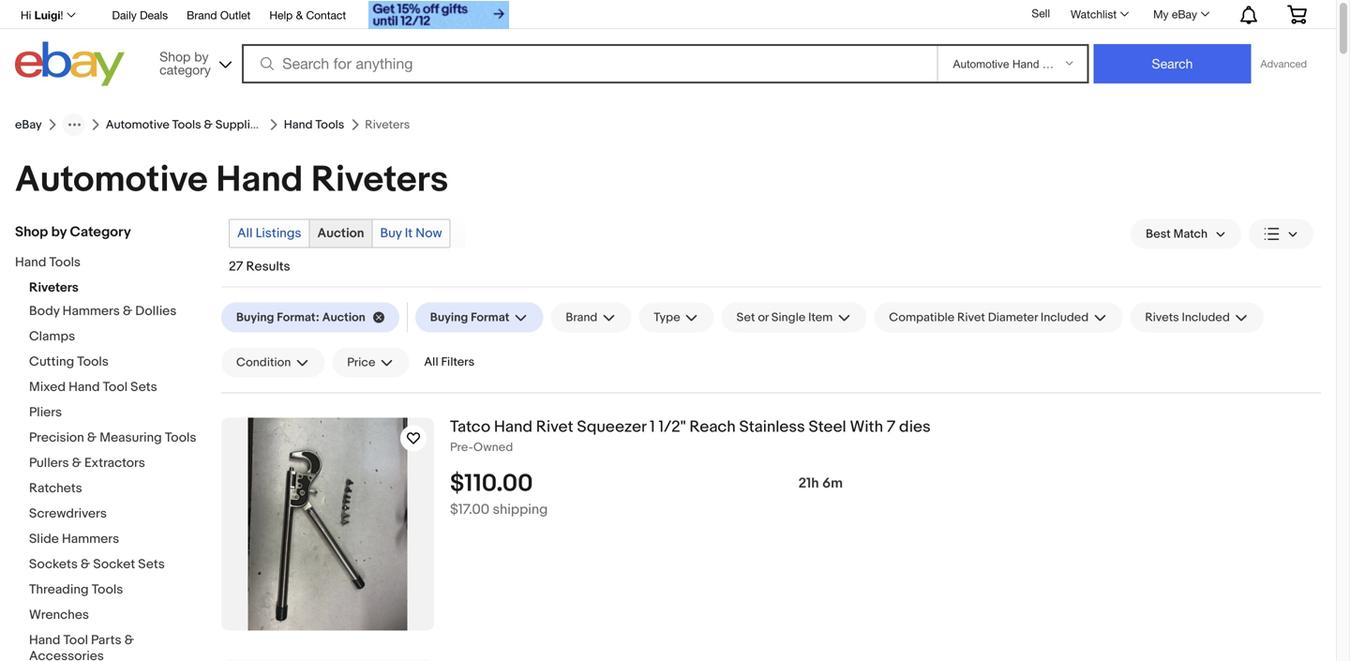 Task type: describe. For each thing, give the bounding box(es) containing it.
tools down socket
[[92, 582, 123, 598]]

1 vertical spatial hammers
[[62, 531, 119, 547]]

socket
[[93, 557, 135, 573]]

rivet inside tatco hand rivet squeezer 1 1/2" reach stainless steel with 7 dies pre-owned
[[536, 417, 574, 437]]

sell
[[1032, 7, 1050, 20]]

type
[[654, 310, 681, 325]]

automotive for automotive tools & supplies
[[106, 117, 170, 132]]

precision
[[29, 430, 84, 446]]

all filters
[[424, 355, 475, 370]]

tatco
[[450, 417, 491, 437]]

by for category
[[194, 49, 209, 64]]

& up extractors
[[87, 430, 97, 446]]

pullers
[[29, 455, 69, 471]]

hand inside tatco hand rivet squeezer 1 1/2" reach stainless steel with 7 dies pre-owned
[[494, 417, 533, 437]]

my ebay
[[1154, 8, 1198, 21]]

riveters for hand
[[311, 159, 449, 202]]

shop by category
[[160, 49, 211, 77]]

mixed hand tool sets link
[[29, 379, 207, 397]]

ratchets
[[29, 481, 82, 497]]

cutting
[[29, 354, 74, 370]]

shop by category banner
[[10, 0, 1322, 91]]

included inside dropdown button
[[1182, 310, 1231, 325]]

& right parts
[[124, 633, 134, 649]]

tatco hand rivet squeezer 1 1/2" reach stainless steel with 7 dies pre-owned
[[450, 417, 931, 455]]

owned
[[474, 440, 513, 455]]

tools right measuring
[[165, 430, 196, 446]]

price
[[347, 355, 376, 370]]

daily deals link
[[112, 6, 168, 26]]

or
[[758, 310, 769, 325]]

pliers link
[[29, 405, 207, 423]]

brand for brand
[[566, 310, 598, 325]]

ratchets link
[[29, 481, 207, 499]]

tools right supplies
[[315, 117, 344, 132]]

automotive tools & supplies
[[106, 117, 263, 132]]

help & contact
[[270, 8, 346, 22]]

my ebay link
[[1143, 3, 1218, 25]]

6m
[[823, 475, 843, 492]]

view: list view image
[[1264, 224, 1299, 244]]

screwdrivers
[[29, 506, 107, 522]]

listings
[[256, 226, 301, 242]]

buying for buying format: auction
[[236, 310, 274, 325]]

now
[[416, 226, 442, 242]]

shop by category
[[15, 224, 131, 241]]

parts
[[91, 633, 122, 649]]

filters
[[441, 355, 475, 370]]

measuring
[[100, 430, 162, 446]]

match
[[1174, 227, 1208, 241]]

precision & measuring tools link
[[29, 430, 207, 448]]

tools down clamps "link"
[[77, 354, 109, 370]]

sockets
[[29, 557, 78, 573]]

extractors
[[84, 455, 145, 471]]

hand tool parts & accessories link
[[29, 633, 207, 661]]

category
[[160, 62, 211, 77]]

type button
[[639, 302, 714, 332]]

screwdrivers link
[[29, 506, 207, 524]]

shop for shop by category
[[160, 49, 191, 64]]

daily
[[112, 8, 137, 22]]

buy it now
[[380, 226, 442, 242]]

set or single item button
[[722, 302, 867, 332]]

category
[[70, 224, 131, 241]]

body
[[29, 303, 60, 319]]

automotive hand riveters
[[15, 159, 449, 202]]

$17.00
[[450, 501, 490, 518]]

automotive tools & supplies link
[[106, 117, 263, 132]]

riveters for tools
[[29, 280, 79, 296]]

results
[[246, 259, 290, 275]]

your shopping cart image
[[1287, 5, 1308, 24]]

buy
[[380, 226, 402, 242]]

rivets
[[1146, 310, 1180, 325]]

0 vertical spatial hammers
[[63, 303, 120, 319]]

27
[[229, 259, 243, 275]]

dies
[[900, 417, 931, 437]]

format
[[471, 310, 510, 325]]

get an extra 15% off image
[[369, 1, 509, 29]]

pliers
[[29, 405, 62, 421]]

help
[[270, 8, 293, 22]]

format:
[[277, 310, 320, 325]]

1 vertical spatial auction
[[322, 310, 366, 325]]

all listings link
[[230, 220, 309, 247]]

& right pullers
[[72, 455, 82, 471]]

outlet
[[220, 8, 251, 22]]

with
[[850, 417, 884, 437]]

all for all filters
[[424, 355, 439, 370]]

hi
[[21, 8, 31, 22]]

hi luigi !
[[21, 8, 63, 22]]

wrenches
[[29, 607, 89, 623]]

by for category
[[51, 224, 67, 241]]

hand right supplies
[[284, 117, 313, 132]]

stainless
[[740, 417, 805, 437]]

threading tools link
[[29, 582, 207, 600]]

hand right mixed at the bottom left
[[69, 379, 100, 395]]

daily deals
[[112, 8, 168, 22]]

my
[[1154, 8, 1169, 21]]

& up clamps "link"
[[123, 303, 132, 319]]

rivet inside compatible rivet diameter included 'dropdown button'
[[958, 310, 986, 325]]



Task type: vqa. For each thing, say whether or not it's contained in the screenshot.
second suggestions from the bottom of the page
no



Task type: locate. For each thing, give the bounding box(es) containing it.
hand up owned
[[494, 417, 533, 437]]

hand tools link
[[284, 117, 344, 132], [15, 255, 193, 272]]

compatible rivet diameter included button
[[874, 302, 1123, 332]]

brand left the outlet
[[187, 8, 217, 22]]

brand inside account navigation
[[187, 8, 217, 22]]

0 vertical spatial rivet
[[958, 310, 986, 325]]

rivets included
[[1146, 310, 1231, 325]]

0 vertical spatial automotive
[[106, 117, 170, 132]]

tools down shop by category
[[49, 255, 81, 271]]

0 horizontal spatial included
[[1041, 310, 1089, 325]]

shop for shop by category
[[15, 224, 48, 241]]

pre-
[[450, 440, 474, 455]]

Search for anything text field
[[245, 46, 934, 82]]

0 vertical spatial hand tools link
[[284, 117, 344, 132]]

best match
[[1146, 227, 1208, 241]]

by down 'brand outlet' link
[[194, 49, 209, 64]]

riveters inside "hand tools riveters body hammers & dollies clamps cutting tools mixed hand tool sets pliers precision & measuring tools pullers & extractors ratchets screwdrivers slide hammers sockets & socket sets threading tools wrenches hand tool parts & accessories"
[[29, 280, 79, 296]]

threading
[[29, 582, 89, 598]]

0 vertical spatial brand
[[187, 8, 217, 22]]

0 vertical spatial shop
[[160, 49, 191, 64]]

hand tools riveters body hammers & dollies clamps cutting tools mixed hand tool sets pliers precision & measuring tools pullers & extractors ratchets screwdrivers slide hammers sockets & socket sets threading tools wrenches hand tool parts & accessories
[[15, 255, 196, 661]]

7
[[887, 417, 896, 437]]

0 vertical spatial auction
[[317, 226, 364, 242]]

hand tools
[[284, 117, 344, 132]]

brand
[[187, 8, 217, 22], [566, 310, 598, 325]]

1 horizontal spatial tool
[[103, 379, 128, 395]]

1 vertical spatial rivet
[[536, 417, 574, 437]]

buying format: auction link
[[221, 302, 399, 332]]

brand button
[[551, 302, 632, 332]]

best match button
[[1131, 219, 1242, 249]]

1 vertical spatial all
[[424, 355, 439, 370]]

all inside button
[[424, 355, 439, 370]]

hand tools link right supplies
[[284, 117, 344, 132]]

0 vertical spatial ebay
[[1172, 8, 1198, 21]]

1 vertical spatial shop
[[15, 224, 48, 241]]

auction link
[[310, 220, 372, 247]]

body hammers & dollies link
[[29, 303, 207, 321]]

buying inside the "buying format: auction" link
[[236, 310, 274, 325]]

sell link
[[1024, 7, 1059, 20]]

ebay inside my ebay link
[[1172, 8, 1198, 21]]

riveters
[[311, 159, 449, 202], [29, 280, 79, 296]]

2 buying from the left
[[430, 310, 468, 325]]

tatco hand rivet squeezer 1 1/2" reach stainless steel with 7 dies image
[[248, 418, 408, 631]]

0 horizontal spatial riveters
[[29, 280, 79, 296]]

auction
[[317, 226, 364, 242], [322, 310, 366, 325]]

& left supplies
[[204, 117, 213, 132]]

brand left type on the top of the page
[[566, 310, 598, 325]]

buying format
[[430, 310, 510, 325]]

hammers down screwdrivers
[[62, 531, 119, 547]]

deals
[[140, 8, 168, 22]]

hand down the wrenches
[[29, 633, 60, 649]]

&
[[296, 8, 303, 22], [204, 117, 213, 132], [123, 303, 132, 319], [87, 430, 97, 446], [72, 455, 82, 471], [81, 557, 90, 573], [124, 633, 134, 649]]

buy it now link
[[373, 220, 450, 247]]

automotive for automotive hand riveters
[[15, 159, 208, 202]]

squeezer
[[577, 417, 647, 437]]

0 horizontal spatial ebay
[[15, 117, 42, 132]]

all left 'listings'
[[237, 226, 253, 242]]

0 horizontal spatial buying
[[236, 310, 274, 325]]

item
[[809, 310, 833, 325]]

set
[[737, 310, 755, 325]]

sets down "cutting tools" link
[[131, 379, 157, 395]]

sets
[[131, 379, 157, 395], [138, 557, 165, 573]]

shop
[[160, 49, 191, 64], [15, 224, 48, 241]]

0 vertical spatial riveters
[[311, 159, 449, 202]]

shipping
[[493, 501, 548, 518]]

accessories
[[29, 649, 104, 661]]

contact
[[306, 8, 346, 22]]

1 horizontal spatial shop
[[160, 49, 191, 64]]

slide hammers link
[[29, 531, 207, 549]]

buying left 'format:'
[[236, 310, 274, 325]]

1 horizontal spatial hand tools link
[[284, 117, 344, 132]]

1 horizontal spatial by
[[194, 49, 209, 64]]

0 horizontal spatial by
[[51, 224, 67, 241]]

sets right socket
[[138, 557, 165, 573]]

shop by category button
[[151, 42, 236, 82]]

1 vertical spatial automotive
[[15, 159, 208, 202]]

shop inside shop by category
[[160, 49, 191, 64]]

all listings
[[237, 226, 301, 242]]

advanced
[[1261, 58, 1307, 70]]

mixed
[[29, 379, 66, 395]]

tools
[[172, 117, 201, 132], [315, 117, 344, 132], [49, 255, 81, 271], [77, 354, 109, 370], [165, 430, 196, 446], [92, 582, 123, 598]]

single
[[772, 310, 806, 325]]

watchlist link
[[1061, 3, 1138, 25]]

sockets & socket sets link
[[29, 557, 207, 574]]

watchlist
[[1071, 8, 1117, 21]]

all left filters
[[424, 355, 439, 370]]

shop down deals
[[160, 49, 191, 64]]

diameter
[[988, 310, 1038, 325]]

supplies
[[215, 117, 263, 132]]

1 horizontal spatial brand
[[566, 310, 598, 325]]

included right diameter
[[1041, 310, 1089, 325]]

clamps
[[29, 329, 75, 345]]

1 horizontal spatial riveters
[[311, 159, 449, 202]]

auction right 'format:'
[[322, 310, 366, 325]]

advanced link
[[1252, 45, 1317, 83]]

hammers
[[63, 303, 120, 319], [62, 531, 119, 547]]

set or single item
[[737, 310, 833, 325]]

0 vertical spatial sets
[[131, 379, 157, 395]]

1 vertical spatial hand tools link
[[15, 255, 193, 272]]

Pre-Owned text field
[[450, 440, 1322, 455]]

hand tools link down category
[[15, 255, 193, 272]]

by inside shop by category
[[194, 49, 209, 64]]

& left socket
[[81, 557, 90, 573]]

best
[[1146, 227, 1171, 241]]

buying inside buying format dropdown button
[[430, 310, 468, 325]]

none submit inside shop by category banner
[[1094, 44, 1252, 83]]

riveters up 'buy'
[[311, 159, 449, 202]]

auction left 'buy'
[[317, 226, 364, 242]]

0 vertical spatial tool
[[103, 379, 128, 395]]

steel
[[809, 417, 847, 437]]

by left category
[[51, 224, 67, 241]]

tool
[[103, 379, 128, 395], [63, 633, 88, 649]]

luigi
[[34, 8, 60, 22]]

1 vertical spatial by
[[51, 224, 67, 241]]

all for all listings
[[237, 226, 253, 242]]

1 horizontal spatial included
[[1182, 310, 1231, 325]]

included right rivets
[[1182, 310, 1231, 325]]

it
[[405, 226, 413, 242]]

tool down the wrenches
[[63, 633, 88, 649]]

brand outlet link
[[187, 6, 251, 26]]

2 included from the left
[[1182, 310, 1231, 325]]

brand inside dropdown button
[[566, 310, 598, 325]]

buying for buying format
[[430, 310, 468, 325]]

$110.00
[[450, 469, 533, 498]]

brand outlet
[[187, 8, 251, 22]]

automotive up category
[[15, 159, 208, 202]]

1 vertical spatial sets
[[138, 557, 165, 573]]

0 horizontal spatial shop
[[15, 224, 48, 241]]

0 horizontal spatial all
[[237, 226, 253, 242]]

buying format button
[[415, 302, 543, 332]]

buying format: auction
[[236, 310, 366, 325]]

hand up body on the left top
[[15, 255, 46, 271]]

0 horizontal spatial brand
[[187, 8, 217, 22]]

& inside help & contact link
[[296, 8, 303, 22]]

riveters up body on the left top
[[29, 280, 79, 296]]

1 horizontal spatial rivet
[[958, 310, 986, 325]]

1 included from the left
[[1041, 310, 1089, 325]]

account navigation
[[10, 0, 1322, 31]]

0 horizontal spatial hand tools link
[[15, 255, 193, 272]]

1 horizontal spatial all
[[424, 355, 439, 370]]

tools left supplies
[[172, 117, 201, 132]]

0 horizontal spatial tool
[[63, 633, 88, 649]]

condition button
[[221, 348, 325, 378]]

0 vertical spatial by
[[194, 49, 209, 64]]

price button
[[332, 348, 409, 378]]

1 vertical spatial ebay
[[15, 117, 42, 132]]

0 vertical spatial all
[[237, 226, 253, 242]]

tool down "cutting tools" link
[[103, 379, 128, 395]]

rivets included button
[[1131, 302, 1264, 332]]

1 vertical spatial riveters
[[29, 280, 79, 296]]

None submit
[[1094, 44, 1252, 83]]

hammers up clamps "link"
[[63, 303, 120, 319]]

rivet left squeezer
[[536, 417, 574, 437]]

ebay
[[1172, 8, 1198, 21], [15, 117, 42, 132]]

& right 'help'
[[296, 8, 303, 22]]

automotive down category
[[106, 117, 170, 132]]

0 horizontal spatial rivet
[[536, 417, 574, 437]]

ebay link
[[15, 117, 42, 132]]

rivet
[[958, 310, 986, 325], [536, 417, 574, 437]]

included inside 'dropdown button'
[[1041, 310, 1089, 325]]

1 vertical spatial brand
[[566, 310, 598, 325]]

shop left category
[[15, 224, 48, 241]]

tatco hand rivet squeezer 1 1/2" reach stainless steel with 7 dies link
[[450, 417, 1322, 437]]

dollies
[[135, 303, 177, 319]]

1 horizontal spatial ebay
[[1172, 8, 1198, 21]]

1 horizontal spatial buying
[[430, 310, 468, 325]]

hand up all listings link
[[216, 159, 303, 202]]

buying
[[236, 310, 274, 325], [430, 310, 468, 325]]

1 buying from the left
[[236, 310, 274, 325]]

1/2"
[[659, 417, 686, 437]]

buying left format
[[430, 310, 468, 325]]

rivet left diameter
[[958, 310, 986, 325]]

brand for brand outlet
[[187, 8, 217, 22]]

1 vertical spatial tool
[[63, 633, 88, 649]]

compatible
[[889, 310, 955, 325]]



